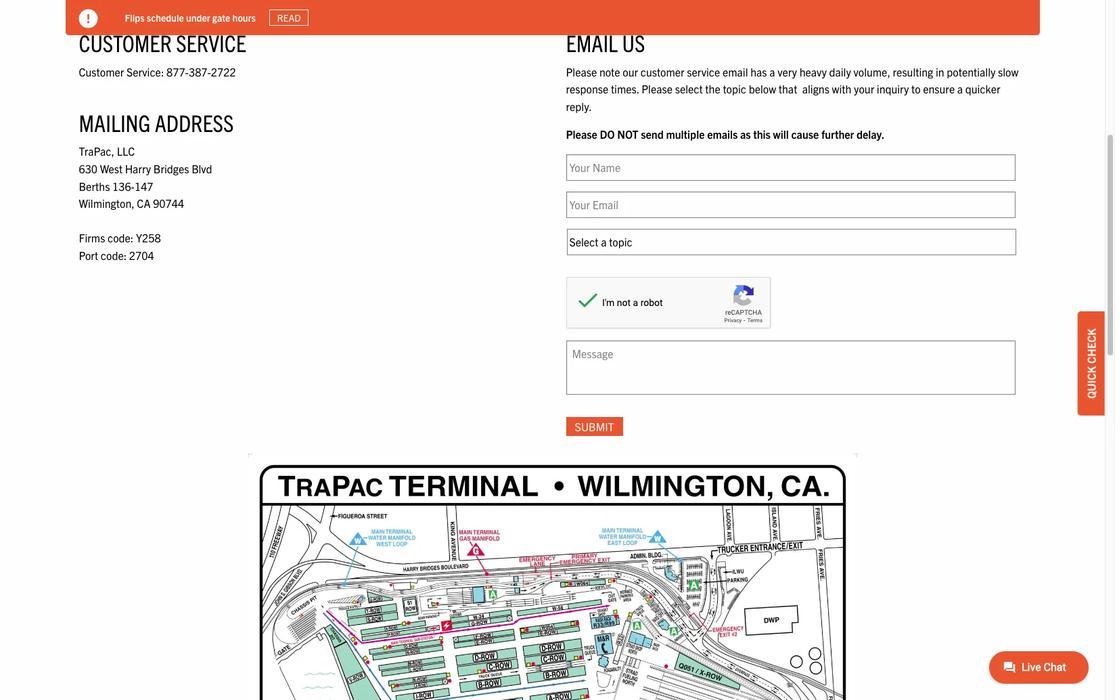 Task type: locate. For each thing, give the bounding box(es) containing it.
customer left service:
[[79, 65, 124, 78]]

2 vertical spatial please
[[566, 128, 598, 141]]

very
[[778, 65, 798, 78]]

code:
[[108, 231, 134, 245], [101, 248, 127, 262]]

customer
[[641, 65, 685, 78]]

customer for customer service
[[79, 28, 172, 57]]

Your Email text field
[[566, 192, 1016, 218]]

resulting
[[893, 65, 934, 78]]

code: up 2704
[[108, 231, 134, 245]]

1 customer from the top
[[79, 28, 172, 57]]

your
[[854, 82, 875, 96]]

email
[[566, 28, 618, 57]]

a
[[770, 65, 776, 78], [958, 82, 964, 96]]

2 customer from the top
[[79, 65, 124, 78]]

service
[[176, 28, 246, 57]]

877-
[[167, 65, 189, 78]]

please
[[566, 65, 597, 78], [642, 82, 673, 96], [566, 128, 598, 141]]

reply.
[[566, 99, 592, 113]]

Your Name text field
[[566, 154, 1016, 181]]

y258
[[136, 231, 161, 245]]

topic
[[723, 82, 747, 96]]

0 vertical spatial please
[[566, 65, 597, 78]]

630
[[79, 162, 98, 175]]

schedule
[[147, 11, 184, 23]]

customer
[[79, 28, 172, 57], [79, 65, 124, 78]]

0 vertical spatial code:
[[108, 231, 134, 245]]

cause
[[792, 128, 819, 141]]

port
[[79, 248, 98, 262]]

please down customer
[[642, 82, 673, 96]]

code: right port at the left of the page
[[101, 248, 127, 262]]

blvd
[[192, 162, 212, 175]]

quick check link
[[1079, 312, 1106, 416]]

0 vertical spatial customer
[[79, 28, 172, 57]]

slow
[[999, 65, 1019, 78]]

service
[[687, 65, 721, 78]]

read link
[[269, 9, 309, 26]]

0 horizontal spatial a
[[770, 65, 776, 78]]

None submit
[[566, 417, 623, 436]]

below
[[749, 82, 777, 96]]

daily
[[830, 65, 852, 78]]

send
[[641, 128, 664, 141]]

customer down flips
[[79, 28, 172, 57]]

a right has
[[770, 65, 776, 78]]

a down potentially
[[958, 82, 964, 96]]

that
[[779, 82, 798, 96]]

has
[[751, 65, 767, 78]]

with
[[832, 82, 852, 96]]

us
[[623, 28, 645, 57]]

firms code:  y258 port code:  2704
[[79, 231, 161, 262]]

please left do
[[566, 128, 598, 141]]

service:
[[127, 65, 164, 78]]

please for not
[[566, 128, 598, 141]]

this
[[754, 128, 771, 141]]

note
[[600, 65, 621, 78]]

email
[[723, 65, 748, 78]]

1 vertical spatial a
[[958, 82, 964, 96]]

times.
[[611, 82, 640, 96]]

please up response
[[566, 65, 597, 78]]

berths
[[79, 179, 110, 193]]

1 vertical spatial customer
[[79, 65, 124, 78]]

address
[[155, 108, 234, 137]]

in
[[936, 65, 945, 78]]

136-
[[112, 179, 135, 193]]

0 vertical spatial a
[[770, 65, 776, 78]]

check
[[1085, 328, 1099, 364]]

1 vertical spatial code:
[[101, 248, 127, 262]]

response
[[566, 82, 609, 96]]

2704
[[129, 248, 154, 262]]

Message text field
[[566, 341, 1016, 395]]



Task type: vqa. For each thing, say whether or not it's contained in the screenshot.
the as
yes



Task type: describe. For each thing, give the bounding box(es) containing it.
147
[[135, 179, 153, 193]]

90744
[[153, 196, 184, 210]]

llc
[[117, 144, 135, 158]]

customer service: 877-387-2722
[[79, 65, 236, 78]]

under
[[186, 11, 210, 23]]

inquiry
[[877, 82, 909, 96]]

emails
[[708, 128, 738, 141]]

mailing
[[79, 108, 150, 137]]

387-
[[189, 65, 211, 78]]

solid image
[[79, 9, 98, 28]]

bridges
[[154, 162, 189, 175]]

quicker
[[966, 82, 1001, 96]]

1 vertical spatial please
[[642, 82, 673, 96]]

firms
[[79, 231, 105, 245]]

harry
[[125, 162, 151, 175]]

further
[[822, 128, 855, 141]]

multiple
[[667, 128, 705, 141]]

potentially
[[947, 65, 996, 78]]

mailing address
[[79, 108, 234, 137]]

volume,
[[854, 65, 891, 78]]

will
[[774, 128, 789, 141]]

west
[[100, 162, 123, 175]]

as
[[741, 128, 751, 141]]

read
[[277, 12, 301, 24]]

the
[[706, 82, 721, 96]]

do
[[600, 128, 615, 141]]

customer for customer service: 877-387-2722
[[79, 65, 124, 78]]

heavy
[[800, 65, 827, 78]]

not
[[618, 128, 639, 141]]

to
[[912, 82, 921, 96]]

email us
[[566, 28, 645, 57]]

please note our customer service email has a very heavy daily volume, resulting in potentially slow response times. please select the topic below that  aligns with your inquiry to ensure a quicker reply.
[[566, 65, 1019, 113]]

gate
[[212, 11, 230, 23]]

quick
[[1085, 366, 1099, 399]]

trapac, llc 630 west harry bridges blvd berths 136-147 wilmington, ca 90744
[[79, 144, 212, 210]]

delay.
[[857, 128, 885, 141]]

quick check
[[1085, 328, 1099, 399]]

flips
[[125, 11, 145, 23]]

1 horizontal spatial a
[[958, 82, 964, 96]]

select
[[675, 82, 703, 96]]

hours
[[233, 11, 256, 23]]

2722
[[211, 65, 236, 78]]

please for our
[[566, 65, 597, 78]]

our
[[623, 65, 638, 78]]

customer service
[[79, 28, 246, 57]]

wilmington,
[[79, 196, 135, 210]]

trapac,
[[79, 144, 114, 158]]

ensure
[[924, 82, 955, 96]]

please do not send multiple emails as this will cause further delay.
[[566, 128, 885, 141]]

flips schedule under gate hours
[[125, 11, 256, 23]]

ca
[[137, 196, 151, 210]]



